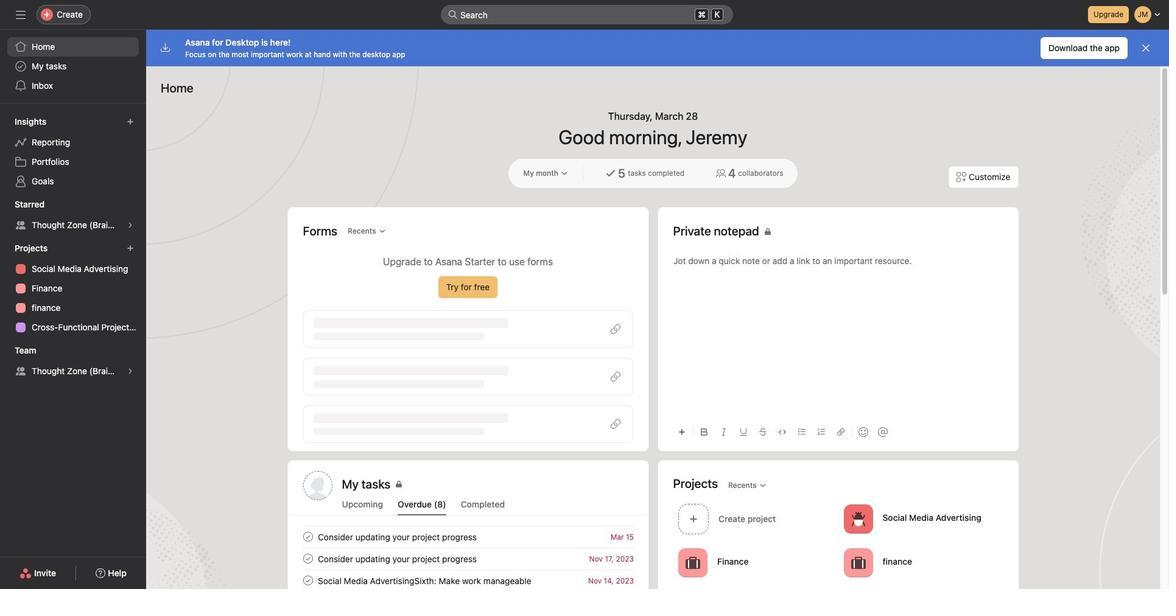 Task type: describe. For each thing, give the bounding box(es) containing it.
numbered list image
[[818, 429, 825, 436]]

code image
[[779, 429, 786, 436]]

underline image
[[740, 429, 747, 436]]

Mark complete checkbox
[[301, 552, 315, 566]]

briefcase image
[[851, 556, 866, 570]]

mark complete image
[[301, 530, 315, 545]]

at mention image
[[878, 428, 888, 437]]

strikethrough image
[[759, 429, 767, 436]]

bug image
[[851, 512, 866, 527]]

see details, thought zone (brainstorm space) image
[[127, 368, 134, 375]]

teams element
[[0, 340, 146, 384]]

mark complete image for mark complete option
[[301, 552, 315, 566]]

2 mark complete checkbox from the top
[[301, 574, 315, 588]]

new insights image
[[127, 118, 134, 125]]

global element
[[0, 30, 146, 103]]

bulleted list image
[[798, 429, 806, 436]]

prominent image
[[448, 10, 458, 19]]

1 mark complete checkbox from the top
[[301, 530, 315, 545]]

link image
[[837, 429, 845, 436]]

insert an object image
[[678, 429, 686, 436]]



Task type: vqa. For each thing, say whether or not it's contained in the screenshot.
toolbar
yes



Task type: locate. For each thing, give the bounding box(es) containing it.
italics image
[[720, 429, 728, 436]]

0 vertical spatial mark complete checkbox
[[301, 530, 315, 545]]

1 vertical spatial mark complete image
[[301, 574, 315, 588]]

1 mark complete image from the top
[[301, 552, 315, 566]]

None field
[[441, 5, 733, 24]]

see details, thought zone (brainstorm space) image
[[127, 222, 134, 229]]

0 vertical spatial mark complete image
[[301, 552, 315, 566]]

dismiss image
[[1142, 43, 1151, 53]]

2 mark complete image from the top
[[301, 574, 315, 588]]

emoji image
[[859, 428, 868, 437]]

mark complete image
[[301, 552, 315, 566], [301, 574, 315, 588]]

add profile photo image
[[303, 471, 332, 501]]

Search tasks, projects, and more text field
[[441, 5, 733, 24]]

mark complete checkbox up mark complete option
[[301, 530, 315, 545]]

mark complete image down mark complete icon at the left bottom
[[301, 552, 315, 566]]

bold image
[[701, 429, 708, 436]]

briefcase image
[[686, 556, 700, 570]]

mark complete image down mark complete option
[[301, 574, 315, 588]]

toolbar
[[673, 418, 1004, 446]]

Mark complete checkbox
[[301, 530, 315, 545], [301, 574, 315, 588]]

list item
[[673, 501, 839, 538], [288, 526, 648, 548], [288, 548, 648, 570], [288, 570, 648, 590]]

hide sidebar image
[[16, 10, 26, 19]]

insights element
[[0, 111, 146, 194]]

starred element
[[0, 194, 146, 238]]

new project or portfolio image
[[127, 245, 134, 252]]

projects element
[[0, 238, 146, 340]]

mark complete checkbox down mark complete option
[[301, 574, 315, 588]]

mark complete image for second mark complete checkbox
[[301, 574, 315, 588]]

1 vertical spatial mark complete checkbox
[[301, 574, 315, 588]]



